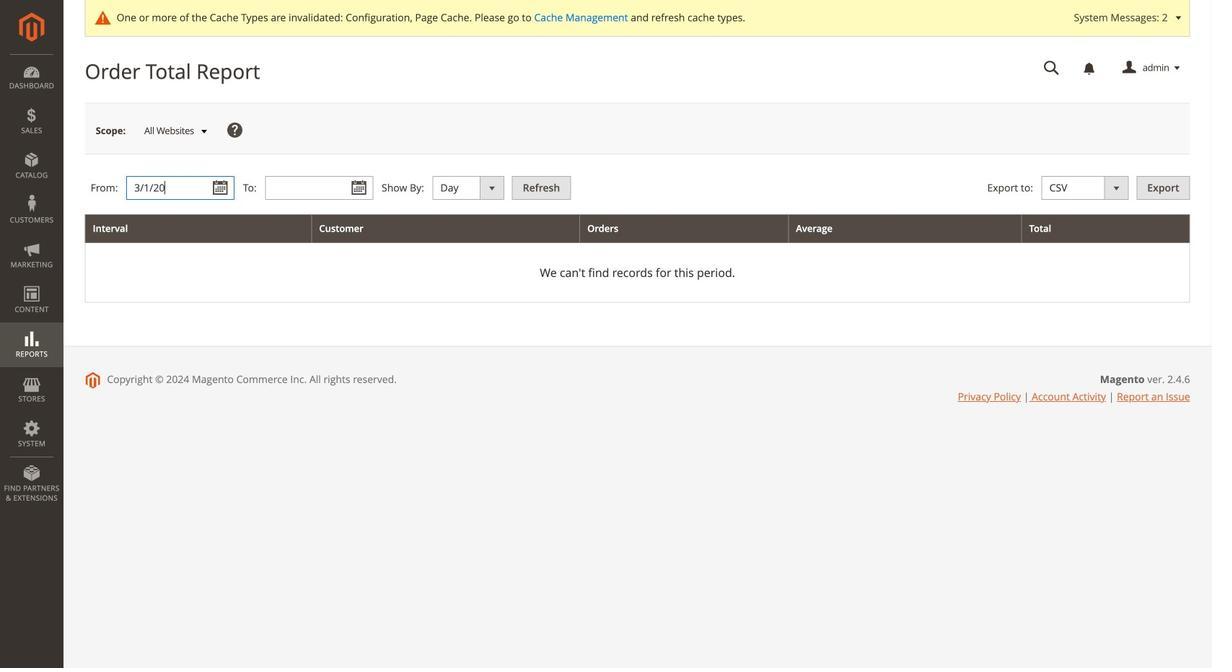 Task type: vqa. For each thing, say whether or not it's contained in the screenshot.
Magento Admin Panel image in the top of the page
yes



Task type: describe. For each thing, give the bounding box(es) containing it.
magento admin panel image
[[19, 12, 44, 42]]



Task type: locate. For each thing, give the bounding box(es) containing it.
None text field
[[265, 176, 373, 200]]

None text field
[[1034, 56, 1070, 81], [126, 176, 235, 200], [1034, 56, 1070, 81], [126, 176, 235, 200]]

menu bar
[[0, 54, 64, 510]]



